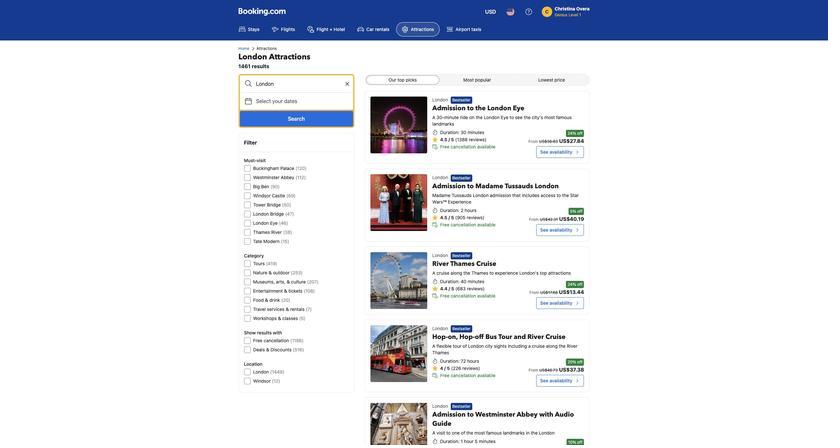 Task type: locate. For each thing, give the bounding box(es) containing it.
1 vertical spatial with
[[539, 410, 553, 419]]

1 vertical spatial westminster
[[475, 410, 515, 419]]

madame up admission
[[475, 182, 503, 191]]

from for admission to madame tussauds london
[[529, 217, 539, 222]]

visit up buckingham
[[257, 158, 266, 163]]

free down 4.5 / 5 (1388 reviews)
[[440, 144, 450, 150]]

& down (419)
[[269, 270, 272, 276]]

4 a from the top
[[432, 430, 435, 436]]

famous inside admission to westminster abbey with audio guide a visit to one of the most famous landmarks in the london
[[486, 430, 502, 436]]

see availability down us$42.31
[[540, 227, 572, 233]]

0 horizontal spatial rentals
[[290, 307, 305, 312]]

24% inside 24% off from us$36.63 us$27.84
[[568, 131, 576, 136]]

2 free cancellation available from the top
[[440, 222, 496, 227]]

0 vertical spatial landmarks
[[432, 121, 454, 127]]

1 see availability from the top
[[540, 149, 572, 155]]

1 horizontal spatial landmarks
[[503, 430, 525, 436]]

0 horizontal spatial with
[[273, 330, 282, 336]]

deals
[[253, 347, 265, 353]]

1 horizontal spatial rentals
[[375, 26, 389, 32]]

reviews) down 72
[[462, 366, 480, 371]]

windsor for windsor castle
[[253, 193, 271, 198]]

bridge for london bridge
[[270, 211, 284, 217]]

2 24% from the top
[[568, 282, 576, 287]]

airport
[[456, 26, 470, 32]]

3 free cancellation available from the top
[[440, 293, 496, 299]]

see down us$42.31
[[540, 227, 548, 233]]

services
[[267, 307, 285, 312]]

0 horizontal spatial famous
[[486, 430, 502, 436]]

1 vertical spatial hours
[[467, 358, 479, 364]]

free for river thames cruise
[[440, 293, 450, 299]]

availability down 5% off from us$42.31 us$40.19
[[550, 227, 572, 233]]

cruise right a
[[532, 343, 545, 349]]

from left us$17.68
[[530, 290, 539, 295]]

0 horizontal spatial madame
[[432, 192, 451, 198]]

1 horizontal spatial hop-
[[459, 333, 475, 341]]

bestseller up on,
[[452, 326, 471, 331]]

admission inside admission to the london eye a 30-minute ride on the london eye to see the city's most famous landmarks
[[432, 104, 466, 113]]

see availability for admission to the london eye
[[540, 149, 572, 155]]

reviews) right the (905
[[467, 215, 484, 220]]

most
[[544, 115, 555, 120], [475, 430, 485, 436]]

1461
[[238, 63, 251, 69]]

hop- up flexible
[[432, 333, 448, 341]]

1 vertical spatial windsor
[[253, 378, 271, 384]]

1 horizontal spatial westminster
[[475, 410, 515, 419]]

0 horizontal spatial tussauds
[[452, 192, 472, 198]]

4.5
[[440, 137, 447, 142], [440, 215, 447, 220]]

1 vertical spatial cruise
[[546, 333, 566, 341]]

1 windsor from the top
[[253, 193, 271, 198]]

duration: up (1388
[[440, 130, 460, 135]]

london inside 'london attractions 1461 results'
[[238, 52, 267, 62]]

bridge for tower bridge
[[267, 202, 281, 208]]

us$42.31
[[540, 217, 558, 222]]

car rentals link
[[352, 22, 395, 37]]

0 horizontal spatial landmarks
[[432, 121, 454, 127]]

1 vertical spatial admission
[[432, 182, 466, 191]]

0 vertical spatial famous
[[556, 115, 572, 120]]

3 admission from the top
[[432, 410, 466, 419]]

1 horizontal spatial along
[[546, 343, 558, 349]]

2 see from the top
[[540, 227, 548, 233]]

hop- up tour
[[459, 333, 475, 341]]

2 a from the top
[[432, 270, 435, 276]]

1
[[579, 12, 581, 17], [461, 439, 463, 444]]

bestseller up one at the bottom right
[[452, 404, 471, 409]]

landmarks down the 30-
[[432, 121, 454, 127]]

duration: for river thames cruise
[[440, 279, 460, 284]]

duration: up (226
[[440, 358, 460, 364]]

0 horizontal spatial visit
[[257, 158, 266, 163]]

admission up minute
[[432, 104, 466, 113]]

off for admission to the london eye
[[577, 131, 583, 136]]

available for cruise
[[477, 293, 496, 299]]

with up free cancellation (1186) at the bottom left of the page
[[273, 330, 282, 336]]

4 / 5 (226 reviews)
[[440, 366, 480, 371]]

windsor
[[253, 193, 271, 198], [253, 378, 271, 384]]

ride
[[460, 115, 468, 120]]

1 horizontal spatial visit
[[437, 430, 445, 436]]

off left bus
[[475, 333, 484, 341]]

0 vertical spatial admission
[[432, 104, 466, 113]]

river thames cruise image
[[370, 252, 427, 309]]

rentals inside car rentals 'link'
[[375, 26, 389, 32]]

travel
[[253, 307, 266, 312]]

madame up wars™
[[432, 192, 451, 198]]

0 vertical spatial of
[[463, 343, 467, 349]]

4 availability from the top
[[550, 378, 572, 384]]

availability down 24% off from us$36.63 us$27.84
[[550, 149, 572, 155]]

2 available from the top
[[477, 222, 496, 227]]

flight + hotel
[[317, 26, 345, 32]]

attractions
[[411, 26, 434, 32], [257, 46, 277, 51], [269, 52, 310, 62]]

from
[[529, 139, 538, 144], [529, 217, 539, 222], [530, 290, 539, 295], [529, 368, 538, 373]]

5 for hop-on, hop-off bus tour and river cruise
[[447, 366, 450, 371]]

see for river thames cruise
[[540, 300, 548, 306]]

minutes right the 30
[[468, 130, 484, 135]]

see for hop-on, hop-off bus tour and river cruise
[[540, 378, 548, 384]]

workshops & classes (5)
[[253, 316, 306, 321]]

flights
[[281, 26, 295, 32]]

0 vertical spatial tussauds
[[505, 182, 533, 191]]

famous up duration: 1 hour 5 minutes
[[486, 430, 502, 436]]

4 bestseller from the top
[[452, 326, 471, 331]]

24% inside 24% off from us$17.68 us$13.44
[[568, 282, 576, 287]]

5 left the (905
[[451, 215, 454, 220]]

/ for hop-on, hop-off bus tour and river cruise
[[444, 366, 446, 371]]

2 availability from the top
[[550, 227, 572, 233]]

0 vertical spatial top
[[398, 77, 405, 83]]

0 vertical spatial bridge
[[267, 202, 281, 208]]

admission inside admission to madame tussauds london madame tussauds london admission that includes access to the star wars™ experience
[[432, 182, 466, 191]]

off inside 24% off from us$36.63 us$27.84
[[577, 131, 583, 136]]

(1388
[[455, 137, 468, 142]]

cruise inside hop-on, hop-off bus tour and river cruise a flexible tour of london city sights including a cruise along the river thames
[[546, 333, 566, 341]]

3 see availability from the top
[[540, 300, 572, 306]]

reviews) right (1388
[[469, 137, 487, 142]]

1 vertical spatial 4.5
[[440, 215, 447, 220]]

reviews) for hop-
[[462, 366, 480, 371]]

1 horizontal spatial famous
[[556, 115, 572, 120]]

results inside 'london attractions 1461 results'
[[252, 63, 269, 69]]

2
[[461, 207, 464, 213]]

hours right 72
[[467, 358, 479, 364]]

1 24% from the top
[[568, 131, 576, 136]]

us$37.38
[[559, 367, 584, 373]]

tours
[[253, 261, 265, 266]]

1 a from the top
[[432, 115, 435, 120]]

off inside 5% off from us$42.31 us$40.19
[[577, 209, 583, 214]]

2 see availability from the top
[[540, 227, 572, 233]]

abbey up "in"
[[517, 410, 538, 419]]

cruise inside hop-on, hop-off bus tour and river cruise a flexible tour of london city sights including a cruise along the river thames
[[532, 343, 545, 349]]

4.5 down wars™
[[440, 215, 447, 220]]

5 duration: from the top
[[440, 439, 460, 444]]

2 vertical spatial attractions
[[269, 52, 310, 62]]

1 vertical spatial of
[[461, 430, 465, 436]]

0 vertical spatial madame
[[475, 182, 503, 191]]

windsor up 'tower'
[[253, 193, 271, 198]]

0 vertical spatial minutes
[[468, 130, 484, 135]]

see for admission to the london eye
[[540, 149, 548, 155]]

off inside 20% off from us$46.73 us$37.38
[[577, 360, 583, 365]]

star
[[570, 192, 579, 198]]

4 duration: from the top
[[440, 358, 460, 364]]

2 windsor from the top
[[253, 378, 271, 384]]

4 see availability from the top
[[540, 378, 572, 384]]

admission up guide
[[432, 410, 466, 419]]

bestseller for cruise
[[452, 253, 471, 258]]

0 horizontal spatial most
[[475, 430, 485, 436]]

off right 20%
[[577, 360, 583, 365]]

duration: down one at the bottom right
[[440, 439, 460, 444]]

windsor down london (1449)
[[253, 378, 271, 384]]

free up 'deals'
[[253, 338, 262, 343]]

bestseller for madame
[[452, 176, 471, 180]]

2 bestseller from the top
[[452, 176, 471, 180]]

0 vertical spatial cruise
[[476, 260, 496, 268]]

1 horizontal spatial with
[[539, 410, 553, 419]]

1 vertical spatial famous
[[486, 430, 502, 436]]

admission to westminster abbey with audio guide image
[[370, 403, 427, 445]]

the down popular
[[475, 104, 486, 113]]

1 vertical spatial visit
[[437, 430, 445, 436]]

hop-on, hop-off bus tour and river cruise image
[[370, 325, 427, 382]]

/ right 4.4
[[449, 286, 450, 291]]

car rentals
[[366, 26, 389, 32]]

results down 'workshops'
[[257, 330, 272, 336]]

0 vertical spatial westminster
[[253, 175, 280, 180]]

admission
[[432, 104, 466, 113], [432, 182, 466, 191], [432, 410, 466, 419]]

0 horizontal spatial cruise
[[437, 270, 449, 276]]

top
[[398, 77, 405, 83], [540, 270, 547, 276]]

0 vertical spatial abbey
[[281, 175, 294, 180]]

& left the "drink" at the left bottom of the page
[[265, 297, 268, 303]]

3 bestseller from the top
[[452, 253, 471, 258]]

your account menu christina overa genius level 1 element
[[542, 3, 592, 18]]

dates
[[284, 98, 297, 104]]

3 duration: from the top
[[440, 279, 460, 284]]

free cancellation available down 4.4 / 5 (683 reviews)
[[440, 293, 496, 299]]

1 see from the top
[[540, 149, 548, 155]]

airport taxis link
[[441, 22, 487, 37]]

from inside 24% off from us$17.68 us$13.44
[[530, 290, 539, 295]]

castle
[[272, 193, 285, 198]]

4 free cancellation available from the top
[[440, 373, 496, 378]]

eye
[[513, 104, 524, 113], [501, 115, 508, 120], [270, 220, 278, 226]]

of inside admission to westminster abbey with audio guide a visit to one of the most famous landmarks in the london
[[461, 430, 465, 436]]

0 vertical spatial along
[[451, 270, 462, 276]]

the up 40
[[464, 270, 470, 276]]

modern
[[263, 239, 280, 244]]

bestseller up experience at the right top of the page
[[452, 176, 471, 180]]

0 horizontal spatial cruise
[[476, 260, 496, 268]]

from inside 5% off from us$42.31 us$40.19
[[529, 217, 539, 222]]

visit down guide
[[437, 430, 445, 436]]

4 see from the top
[[540, 378, 548, 384]]

minutes right 40
[[468, 279, 484, 284]]

london (1449)
[[253, 369, 284, 375]]

the up hour
[[466, 430, 473, 436]]

admission inside admission to westminster abbey with audio guide a visit to one of the most famous landmarks in the london
[[432, 410, 466, 419]]

from inside 24% off from us$36.63 us$27.84
[[529, 139, 538, 144]]

free down 4
[[440, 373, 450, 378]]

duration: left the 2
[[440, 207, 460, 213]]

museums, arts, & culture (207)
[[253, 279, 319, 285]]

free cancellation available down 4.5 / 5 (905 reviews)
[[440, 222, 496, 227]]

drink
[[269, 297, 280, 303]]

2 vertical spatial eye
[[270, 220, 278, 226]]

home
[[238, 46, 249, 51]]

must-
[[244, 158, 257, 163]]

eye up see
[[513, 104, 524, 113]]

duration: for admission to the london eye
[[440, 130, 460, 135]]

abbey inside admission to westminster abbey with audio guide a visit to one of the most famous landmarks in the london
[[517, 410, 538, 419]]

most right city's
[[544, 115, 555, 120]]

5 right 4
[[447, 366, 450, 371]]

famous inside admission to the london eye a 30-minute ride on the london eye to see the city's most famous landmarks
[[556, 115, 572, 120]]

1 free cancellation available from the top
[[440, 144, 496, 150]]

1 horizontal spatial cruise
[[546, 333, 566, 341]]

(516)
[[293, 347, 304, 353]]

of right tour
[[463, 343, 467, 349]]

to up experience at the right top of the page
[[467, 182, 474, 191]]

1 duration: from the top
[[440, 130, 460, 135]]

1 vertical spatial 1
[[461, 439, 463, 444]]

/ for admission to madame tussauds london
[[449, 215, 450, 220]]

(50)
[[282, 202, 291, 208]]

1 vertical spatial bridge
[[270, 211, 284, 217]]

with inside admission to westminster abbey with audio guide a visit to one of the most famous landmarks in the london
[[539, 410, 553, 419]]

availability down 20% off from us$46.73 us$37.38
[[550, 378, 572, 384]]

cruise
[[437, 270, 449, 276], [532, 343, 545, 349]]

availability down 24% off from us$17.68 us$13.44
[[550, 300, 572, 306]]

river thames cruise a cruise along the thames to experience london's top attractions
[[432, 260, 571, 276]]

1 vertical spatial most
[[475, 430, 485, 436]]

entertainment
[[253, 288, 283, 294]]

4.5 / 5 (905 reviews)
[[440, 215, 484, 220]]

1 4.5 from the top
[[440, 137, 447, 142]]

tussauds up that
[[505, 182, 533, 191]]

admission for guide
[[432, 410, 466, 419]]

1 horizontal spatial 1
[[579, 12, 581, 17]]

from inside 20% off from us$46.73 us$37.38
[[529, 368, 538, 373]]

westminster
[[253, 175, 280, 180], [475, 410, 515, 419]]

24% up us$27.84
[[568, 131, 576, 136]]

entertainment & tickets (108)
[[253, 288, 315, 294]]

1 vertical spatial minutes
[[468, 279, 484, 284]]

1 horizontal spatial tussauds
[[505, 182, 533, 191]]

hop-on, hop-off bus tour and river cruise a flexible tour of london city sights including a cruise along the river thames
[[432, 333, 578, 355]]

available down 4.4 / 5 (683 reviews)
[[477, 293, 496, 299]]

availability for river thames cruise
[[550, 300, 572, 306]]

1 vertical spatial landmarks
[[503, 430, 525, 436]]

hotel
[[334, 26, 345, 32]]

30-
[[437, 115, 444, 120]]

4.5 for admission to madame tussauds london
[[440, 215, 447, 220]]

0 vertical spatial most
[[544, 115, 555, 120]]

off inside 24% off from us$17.68 us$13.44
[[577, 282, 583, 287]]

sights
[[494, 343, 507, 349]]

1 vertical spatial tussauds
[[452, 192, 472, 198]]

3 availability from the top
[[550, 300, 572, 306]]

results right 1461
[[252, 63, 269, 69]]

2 duration: from the top
[[440, 207, 460, 213]]

the right see
[[524, 115, 531, 120]]

tussauds up experience at the right top of the page
[[452, 192, 472, 198]]

3 see from the top
[[540, 300, 548, 306]]

1 horizontal spatial cruise
[[532, 343, 545, 349]]

of right one at the bottom right
[[461, 430, 465, 436]]

& right 'deals'
[[266, 347, 269, 353]]

(419)
[[266, 261, 277, 266]]

see availability for hop-on, hop-off bus tour and river cruise
[[540, 378, 572, 384]]

hours for madame
[[465, 207, 477, 213]]

1 vertical spatial cruise
[[532, 343, 545, 349]]

/ right 4
[[444, 366, 446, 371]]

christina overa genius level 1
[[555, 6, 590, 17]]

from for river thames cruise
[[530, 290, 539, 295]]

to inside river thames cruise a cruise along the thames to experience london's top attractions
[[490, 270, 494, 276]]

attractions link
[[396, 22, 440, 37]]

& for discounts
[[266, 347, 269, 353]]

5 for admission to the london eye
[[451, 137, 454, 142]]

1 admission from the top
[[432, 104, 466, 113]]

hours right the 2
[[465, 207, 477, 213]]

most up duration: 1 hour 5 minutes
[[475, 430, 485, 436]]

travel services & rentals (7)
[[253, 307, 312, 312]]

0 vertical spatial hours
[[465, 207, 477, 213]]

0 vertical spatial 1
[[579, 12, 581, 17]]

(108)
[[304, 288, 315, 294]]

nature & outdoor (253)
[[253, 270, 303, 276]]

& for outdoor
[[269, 270, 272, 276]]

attractions inside 'london attractions 1461 results'
[[269, 52, 310, 62]]

river up 20%
[[567, 343, 578, 349]]

0 horizontal spatial along
[[451, 270, 462, 276]]

includes
[[522, 192, 540, 198]]

minutes right hour
[[479, 439, 496, 444]]

4.5 left (1388
[[440, 137, 447, 142]]

0 vertical spatial rentals
[[375, 26, 389, 32]]

the right "in"
[[531, 430, 538, 436]]

1 available from the top
[[477, 144, 496, 150]]

see availability
[[540, 149, 572, 155], [540, 227, 572, 233], [540, 300, 572, 306], [540, 378, 572, 384]]

from left us$36.63
[[529, 139, 538, 144]]

1 horizontal spatial abbey
[[517, 410, 538, 419]]

/ left the (905
[[449, 215, 450, 220]]

admission up wars™
[[432, 182, 466, 191]]

attractions
[[548, 270, 571, 276]]

the inside hop-on, hop-off bus tour and river cruise a flexible tour of london city sights including a cruise along the river thames
[[559, 343, 566, 349]]

0 vertical spatial 24%
[[568, 131, 576, 136]]

1 vertical spatial 24%
[[568, 282, 576, 287]]

top inside river thames cruise a cruise along the thames to experience london's top attractions
[[540, 270, 547, 276]]

1 vertical spatial abbey
[[517, 410, 538, 419]]

duration: 2 hours
[[440, 207, 477, 213]]

4 available from the top
[[477, 373, 496, 378]]

eye down the london bridge (47)
[[270, 220, 278, 226]]

2 vertical spatial admission
[[432, 410, 466, 419]]

3 a from the top
[[432, 343, 435, 349]]

tours (419)
[[253, 261, 277, 266]]

cancellation for admission to madame tussauds london
[[451, 222, 476, 227]]

1 vertical spatial attractions
[[257, 46, 277, 51]]

0 vertical spatial eye
[[513, 104, 524, 113]]

1 bestseller from the top
[[452, 98, 471, 103]]

(207)
[[307, 279, 319, 285]]

us$46.73
[[539, 368, 558, 373]]

off for admission to madame tussauds london
[[577, 209, 583, 214]]

along up duration: 40 minutes
[[451, 270, 462, 276]]

booking.com image
[[238, 8, 285, 16]]

cancellation for admission to the london eye
[[451, 144, 476, 150]]

minutes for the
[[468, 130, 484, 135]]

wars™
[[432, 199, 447, 205]]

to up on
[[467, 104, 474, 113]]

5 bestseller from the top
[[452, 404, 471, 409]]

24% up us$13.44 at the right of the page
[[568, 282, 576, 287]]

famous
[[556, 115, 572, 120], [486, 430, 502, 436]]

free down 4.4
[[440, 293, 450, 299]]

&
[[269, 270, 272, 276], [287, 279, 290, 285], [284, 288, 287, 294], [265, 297, 268, 303], [286, 307, 289, 312], [278, 316, 281, 321], [266, 347, 269, 353]]

along up 20% off from us$46.73 us$37.38
[[546, 343, 558, 349]]

the left star
[[562, 192, 569, 198]]

cruise up 20% off from us$46.73 us$37.38
[[546, 333, 566, 341]]

0 vertical spatial cruise
[[437, 270, 449, 276]]

outdoor
[[273, 270, 290, 276]]

big ben (90)
[[253, 184, 280, 189]]

0 vertical spatial windsor
[[253, 193, 271, 198]]

to left experience
[[490, 270, 494, 276]]

with left audio
[[539, 410, 553, 419]]

2 admission from the top
[[432, 182, 466, 191]]

1 vertical spatial along
[[546, 343, 558, 349]]

thames inside hop-on, hop-off bus tour and river cruise a flexible tour of london city sights including a cruise along the river thames
[[432, 350, 449, 355]]

1 vertical spatial results
[[257, 330, 272, 336]]

river
[[271, 229, 282, 235], [432, 260, 449, 268], [528, 333, 544, 341], [567, 343, 578, 349]]

top right 'london's' on the right bottom of page
[[540, 270, 547, 276]]

0 vertical spatial 4.5
[[440, 137, 447, 142]]

& right arts,
[[287, 279, 290, 285]]

cruise up 4.4
[[437, 270, 449, 276]]

0 horizontal spatial hop-
[[432, 333, 448, 341]]

bestseller for westminster
[[452, 404, 471, 409]]

hours
[[465, 207, 477, 213], [467, 358, 479, 364]]

our
[[389, 77, 396, 83]]

/
[[449, 137, 450, 142], [449, 215, 450, 220], [449, 286, 450, 291], [444, 366, 446, 371]]

abbey down palace
[[281, 175, 294, 180]]

westminster abbey (112)
[[253, 175, 306, 180]]

3 available from the top
[[477, 293, 496, 299]]

(47)
[[285, 211, 294, 217]]

+
[[330, 26, 332, 32]]

1 vertical spatial top
[[540, 270, 547, 276]]

5 for admission to madame tussauds london
[[451, 215, 454, 220]]

of inside hop-on, hop-off bus tour and river cruise a flexible tour of london city sights including a cruise along the river thames
[[463, 343, 467, 349]]

2 4.5 from the top
[[440, 215, 447, 220]]

see down us$36.63
[[540, 149, 548, 155]]

1 vertical spatial rentals
[[290, 307, 305, 312]]

1 availability from the top
[[550, 149, 572, 155]]

duration: up 4.4
[[440, 279, 460, 284]]

most inside admission to westminster abbey with audio guide a visit to one of the most famous landmarks in the london
[[475, 430, 485, 436]]

1 horizontal spatial most
[[544, 115, 555, 120]]

availability for admission to the london eye
[[550, 149, 572, 155]]

0 vertical spatial results
[[252, 63, 269, 69]]

picks
[[406, 77, 417, 83]]

cruise
[[476, 260, 496, 268], [546, 333, 566, 341]]

0 horizontal spatial 1
[[461, 439, 463, 444]]

eye left see
[[501, 115, 508, 120]]

1 horizontal spatial top
[[540, 270, 547, 276]]

off up us$27.84
[[577, 131, 583, 136]]

0 horizontal spatial westminster
[[253, 175, 280, 180]]

bridge up the london bridge (47)
[[267, 202, 281, 208]]

see down us$17.68
[[540, 300, 548, 306]]

(15)
[[281, 239, 289, 244]]

duration: for hop-on, hop-off bus tour and river cruise
[[440, 358, 460, 364]]

1 vertical spatial eye
[[501, 115, 508, 120]]

1 vertical spatial madame
[[432, 192, 451, 198]]



Task type: vqa. For each thing, say whether or not it's contained in the screenshot.


Task type: describe. For each thing, give the bounding box(es) containing it.
free cancellation available for madame
[[440, 222, 496, 227]]

duration: 40 minutes
[[440, 279, 484, 284]]

most inside admission to the london eye a 30-minute ride on the london eye to see the city's most famous landmarks
[[544, 115, 555, 120]]

availability for hop-on, hop-off bus tour and river cruise
[[550, 378, 572, 384]]

genius
[[555, 12, 568, 17]]

thames river (38)
[[253, 229, 292, 235]]

bestseller for hop-
[[452, 326, 471, 331]]

category
[[244, 253, 264, 259]]

to left one at the bottom right
[[446, 430, 451, 436]]

(20)
[[281, 297, 290, 303]]

car
[[366, 26, 374, 32]]

(46)
[[279, 220, 288, 226]]

see for admission to madame tussauds london
[[540, 227, 548, 233]]

available for the
[[477, 144, 496, 150]]

workshops
[[253, 316, 277, 321]]

0 vertical spatial attractions
[[411, 26, 434, 32]]

must-visit
[[244, 158, 266, 163]]

5 for river thames cruise
[[451, 286, 454, 291]]

windsor for windsor
[[253, 378, 271, 384]]

tickets
[[288, 288, 302, 294]]

us$40.19
[[559, 216, 584, 222]]

show results with
[[244, 330, 282, 336]]

big
[[253, 184, 260, 189]]

free cancellation (1186)
[[253, 338, 304, 343]]

0 horizontal spatial abbey
[[281, 175, 294, 180]]

0 horizontal spatial top
[[398, 77, 405, 83]]

cancellation for hop-on, hop-off bus tour and river cruise
[[451, 373, 476, 378]]

usd button
[[481, 4, 500, 20]]

available for hop-
[[477, 373, 496, 378]]

/ for river thames cruise
[[449, 286, 450, 291]]

(69)
[[287, 193, 296, 198]]

admission to madame tussauds london image
[[370, 174, 427, 231]]

river up a
[[528, 333, 544, 341]]

admission
[[490, 192, 511, 198]]

available for madame
[[477, 222, 496, 227]]

show
[[244, 330, 256, 336]]

london bridge (47)
[[253, 211, 294, 217]]

free cancellation available for cruise
[[440, 293, 496, 299]]

and
[[514, 333, 526, 341]]

bestseller for the
[[452, 98, 471, 103]]

reviews) for cruise
[[467, 286, 485, 291]]

see availability for admission to madame tussauds london
[[540, 227, 572, 233]]

christina
[[555, 6, 575, 11]]

(683
[[456, 286, 466, 291]]

(905
[[455, 215, 466, 220]]

the right on
[[476, 115, 483, 120]]

a inside hop-on, hop-off bus tour and river cruise a flexible tour of london city sights including a cruise along the river thames
[[432, 343, 435, 349]]

(1449)
[[270, 369, 284, 375]]

tower bridge (50)
[[253, 202, 291, 208]]

the inside river thames cruise a cruise along the thames to experience london's top attractions
[[464, 270, 470, 276]]

& down the (20)
[[286, 307, 289, 312]]

(112)
[[296, 175, 306, 180]]

see availability for river thames cruise
[[540, 300, 572, 306]]

location
[[244, 361, 263, 367]]

(7)
[[306, 307, 312, 312]]

along inside hop-on, hop-off bus tour and river cruise a flexible tour of london city sights including a cruise along the river thames
[[546, 343, 558, 349]]

& for classes
[[278, 316, 281, 321]]

cruise inside river thames cruise a cruise along the thames to experience london's top attractions
[[476, 260, 496, 268]]

/ for admission to the london eye
[[449, 137, 450, 142]]

hour
[[464, 439, 474, 444]]

us$13.44
[[559, 289, 584, 295]]

tate
[[253, 239, 262, 244]]

most popular
[[463, 77, 491, 83]]

along inside river thames cruise a cruise along the thames to experience london's top attractions
[[451, 270, 462, 276]]

buckingham palace (120)
[[253, 166, 307, 171]]

a inside river thames cruise a cruise along the thames to experience london's top attractions
[[432, 270, 435, 276]]

overa
[[576, 6, 590, 11]]

to left see
[[510, 115, 514, 120]]

off right 10% at the bottom right of page
[[577, 440, 583, 445]]

admission for 30-
[[432, 104, 466, 113]]

landmarks inside admission to the london eye a 30-minute ride on the london eye to see the city's most famous landmarks
[[432, 121, 454, 127]]

london inside hop-on, hop-off bus tour and river cruise a flexible tour of london city sights including a cruise along the river thames
[[468, 343, 484, 349]]

4.4
[[440, 286, 448, 291]]

free cancellation available for the
[[440, 144, 496, 150]]

flights link
[[266, 22, 301, 37]]

admission to madame tussauds london madame tussauds london admission that includes access to the star wars™ experience
[[432, 182, 579, 205]]

5%
[[570, 209, 576, 214]]

search button
[[240, 111, 353, 127]]

Where are you going? search field
[[240, 75, 353, 92]]

from for hop-on, hop-off bus tour and river cruise
[[529, 368, 538, 373]]

taxis
[[471, 26, 481, 32]]

home link
[[238, 46, 249, 52]]

availability for admission to madame tussauds london
[[550, 227, 572, 233]]

tate modern (15)
[[253, 239, 289, 244]]

1 horizontal spatial madame
[[475, 182, 503, 191]]

deals & discounts (516)
[[253, 347, 304, 353]]

free for admission to madame tussauds london
[[440, 222, 450, 227]]

0 vertical spatial with
[[273, 330, 282, 336]]

london eye (46)
[[253, 220, 288, 226]]

reviews) for the
[[469, 137, 487, 142]]

reviews) for madame
[[467, 215, 484, 220]]

food & drink (20)
[[253, 297, 290, 303]]

our top picks
[[389, 77, 417, 83]]

admission to the london eye image
[[370, 97, 427, 153]]

buckingham
[[253, 166, 279, 171]]

(5)
[[299, 316, 306, 321]]

experience
[[448, 199, 471, 205]]

a inside admission to westminster abbey with audio guide a visit to one of the most famous landmarks in the london
[[432, 430, 435, 436]]

& for drink
[[265, 297, 268, 303]]

lowest
[[538, 77, 553, 83]]

off for hop-on, hop-off bus tour and river cruise
[[577, 360, 583, 365]]

cancellation for river thames cruise
[[451, 293, 476, 299]]

0 horizontal spatial eye
[[270, 220, 278, 226]]

westminster inside admission to westminster abbey with audio guide a visit to one of the most famous landmarks in the london
[[475, 410, 515, 419]]

to up hour
[[467, 410, 474, 419]]

5 right hour
[[475, 439, 478, 444]]

24% off from us$17.68 us$13.44
[[530, 282, 584, 295]]

minutes for cruise
[[468, 279, 484, 284]]

2 vertical spatial minutes
[[479, 439, 496, 444]]

free for admission to the london eye
[[440, 144, 450, 150]]

ben
[[261, 184, 269, 189]]

24% off from us$36.63 us$27.84
[[529, 131, 584, 144]]

airport taxis
[[456, 26, 481, 32]]

40
[[461, 279, 467, 284]]

cancellation up deals & discounts (516)
[[264, 338, 289, 343]]

free cancellation available for hop-
[[440, 373, 496, 378]]

24% for admission to the london eye
[[568, 131, 576, 136]]

duration: for admission to madame tussauds london
[[440, 207, 460, 213]]

1 horizontal spatial eye
[[501, 115, 508, 120]]

admission to the london eye a 30-minute ride on the london eye to see the city's most famous landmarks
[[432, 104, 572, 127]]

(90)
[[271, 184, 280, 189]]

minute
[[444, 115, 459, 120]]

river up modern
[[271, 229, 282, 235]]

(38)
[[283, 229, 292, 235]]

10% off
[[568, 440, 583, 445]]

landmarks inside admission to westminster abbey with audio guide a visit to one of the most famous landmarks in the london
[[503, 430, 525, 436]]

nature
[[253, 270, 267, 276]]

2 horizontal spatial eye
[[513, 104, 524, 113]]

free for hop-on, hop-off bus tour and river cruise
[[440, 373, 450, 378]]

a inside admission to the london eye a 30-minute ride on the london eye to see the city's most famous landmarks
[[432, 115, 435, 120]]

on,
[[448, 333, 458, 341]]

cruise inside river thames cruise a cruise along the thames to experience london's top attractions
[[437, 270, 449, 276]]

including
[[508, 343, 527, 349]]

that
[[512, 192, 521, 198]]

admission for tussauds
[[432, 182, 466, 191]]

london inside admission to westminster abbey with audio guide a visit to one of the most famous landmarks in the london
[[539, 430, 555, 436]]

4.4 / 5 (683 reviews)
[[440, 286, 485, 291]]

duration: 1 hour 5 minutes
[[440, 439, 496, 444]]

off inside hop-on, hop-off bus tour and river cruise a flexible tour of london city sights including a cruise along the river thames
[[475, 333, 484, 341]]

hours for hop-
[[467, 358, 479, 364]]

visit inside admission to westminster abbey with audio guide a visit to one of the most famous landmarks in the london
[[437, 430, 445, 436]]

2 hop- from the left
[[459, 333, 475, 341]]

tour
[[453, 343, 461, 349]]

most
[[463, 77, 474, 83]]

4
[[440, 366, 443, 371]]

the inside admission to madame tussauds london madame tussauds london admission that includes access to the star wars™ experience
[[562, 192, 569, 198]]

4.5 / 5 (1388 reviews)
[[440, 137, 487, 142]]

4.5 for admission to the london eye
[[440, 137, 447, 142]]

museums,
[[253, 279, 275, 285]]

to right access
[[557, 192, 561, 198]]

off for river thames cruise
[[577, 282, 583, 287]]

24% for river thames cruise
[[568, 282, 576, 287]]

search
[[288, 116, 305, 122]]

windsor castle (69)
[[253, 193, 296, 198]]

windsor (12)
[[253, 378, 280, 384]]

0 vertical spatial visit
[[257, 158, 266, 163]]

popular
[[475, 77, 491, 83]]

(253)
[[291, 270, 303, 276]]

1 inside christina overa genius level 1
[[579, 12, 581, 17]]

& for tickets
[[284, 288, 287, 294]]

on
[[469, 115, 475, 120]]

from for admission to the london eye
[[529, 139, 538, 144]]

food
[[253, 297, 264, 303]]

1 hop- from the left
[[432, 333, 448, 341]]

river inside river thames cruise a cruise along the thames to experience london's top attractions
[[432, 260, 449, 268]]

palace
[[280, 166, 294, 171]]



